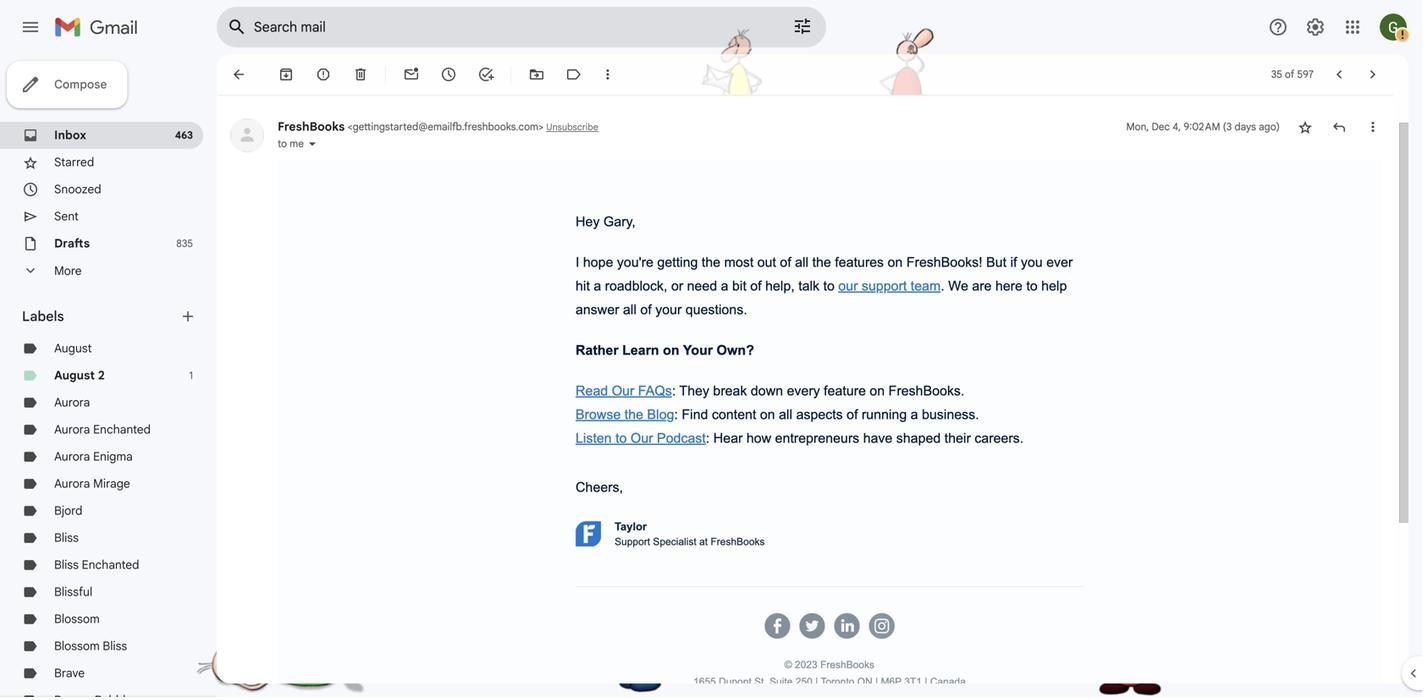 Task type: vqa. For each thing, say whether or not it's contained in the screenshot.
the topmost mail
no



Task type: describe. For each thing, give the bounding box(es) containing it.
mon, dec 4, 9:02 am (3 days ago) cell
[[1126, 119, 1280, 136]]

to inside 'i hope you're getting the most out of all the features on freshbooks! but if you ever hit a roadblock, or need a bit of help, talk to'
[[823, 279, 835, 294]]

the inside read our faqs : they break down every feature on freshbooks. browse the blog : find content on all aspects of running a business. listen to our podcast : hear how entrepreneurs have shaped their careers.
[[624, 407, 643, 422]]

advanced search options image
[[786, 9, 819, 43]]

every
[[787, 384, 820, 399]]

labels heading
[[22, 308, 179, 325]]

move to image
[[528, 66, 545, 83]]

sent
[[54, 209, 79, 224]]

shaped
[[896, 431, 941, 446]]

enchanted for bliss enchanted
[[82, 558, 139, 573]]

specialist
[[653, 536, 696, 548]]

out
[[757, 255, 776, 270]]

i
[[576, 255, 579, 270]]

all inside 'i hope you're getting the most out of all the features on freshbooks! but if you ever hit a roadblock, or need a bit of help, talk to'
[[795, 255, 809, 270]]

more
[[54, 263, 82, 278]]

a for faqs
[[911, 407, 918, 422]]

hey
[[576, 214, 600, 229]]

inbox
[[54, 128, 86, 143]]

bliss for the bliss link
[[54, 531, 79, 546]]

features
[[835, 255, 884, 270]]

labels image
[[565, 66, 582, 83]]

podcast
[[657, 431, 706, 446]]

freshbooks.
[[888, 384, 965, 399]]

blossom for blossom bliss
[[54, 639, 100, 654]]

in new window image
[[1353, 62, 1393, 102]]

2 vertical spatial bliss
[[103, 639, 127, 654]]

35
[[1271, 68, 1282, 81]]

instagram image
[[868, 613, 895, 640]]

1 vertical spatial our
[[631, 431, 653, 446]]

9:02 am
[[1184, 121, 1220, 133]]

4,
[[1172, 121, 1181, 133]]

add to tasks image
[[477, 66, 494, 83]]

learn
[[622, 343, 659, 358]]

but
[[986, 255, 1007, 270]]

support specialist at freshbooks
[[615, 536, 765, 548]]

cheers,
[[576, 480, 623, 495]]

>
[[538, 121, 544, 133]]

twitter image
[[799, 613, 825, 640]]

aurora enigma link
[[54, 449, 133, 464]]

835
[[176, 237, 193, 250]]

august for august link
[[54, 341, 92, 356]]

need
[[687, 279, 717, 294]]

hey gary,
[[576, 214, 636, 229]]

dec
[[1152, 121, 1170, 133]]

august for august 2
[[54, 368, 95, 383]]

brave
[[54, 666, 85, 681]]

august 2 link
[[54, 368, 105, 383]]

questions.
[[685, 302, 747, 317]]

august 2
[[54, 368, 105, 383]]

browse
[[576, 407, 621, 422]]

gary,
[[603, 214, 636, 229]]

blissful link
[[54, 585, 92, 600]]

faqs
[[638, 384, 672, 399]]

aurora for aurora enigma
[[54, 449, 90, 464]]

blossom link
[[54, 612, 100, 627]]

more image
[[599, 66, 616, 83]]

business.
[[922, 407, 979, 422]]

bliss enchanted link
[[54, 558, 139, 573]]

0 horizontal spatial a
[[594, 279, 601, 294]]

most
[[724, 255, 754, 270]]

. we are here to help answer all of your questions.
[[576, 279, 1067, 317]]

mon, dec 4, 9:02 am (3 days ago)
[[1126, 121, 1280, 133]]

on down down
[[760, 407, 775, 422]]

2 horizontal spatial the
[[812, 255, 831, 270]]

careers.
[[975, 431, 1023, 446]]

entrepreneurs
[[775, 431, 859, 446]]

drafts link
[[54, 236, 90, 251]]

starred
[[54, 155, 94, 170]]

own?
[[717, 343, 754, 358]]

report spam image
[[315, 66, 332, 83]]

snooze image
[[440, 66, 457, 83]]

read our faqs link
[[576, 384, 672, 399]]

freshbooks!
[[906, 255, 982, 270]]

463
[[175, 129, 193, 142]]

settings image
[[1305, 17, 1326, 37]]

we
[[948, 279, 968, 294]]

(3
[[1223, 121, 1232, 133]]

of right 35 on the top right
[[1285, 68, 1294, 81]]

1 horizontal spatial freshbooks
[[711, 536, 765, 548]]

taylor
[[615, 521, 647, 533]]

of right out
[[780, 255, 791, 270]]

their
[[944, 431, 971, 446]]

inbox link
[[54, 128, 86, 143]]

bliss link
[[54, 531, 79, 546]]

drafts
[[54, 236, 90, 251]]

snoozed link
[[54, 182, 101, 197]]

blissful
[[54, 585, 92, 600]]

labels navigation
[[0, 54, 217, 697]]

compose button
[[7, 61, 127, 108]]

me
[[290, 138, 304, 150]]

aurora for aurora enchanted
[[54, 422, 90, 437]]

aurora mirage
[[54, 477, 130, 491]]

your
[[655, 302, 682, 317]]

0 vertical spatial :
[[672, 384, 676, 399]]

or
[[671, 279, 683, 294]]

starred link
[[54, 155, 94, 170]]

on left your
[[663, 343, 679, 358]]

ever
[[1046, 255, 1073, 270]]

blossom for the blossom link
[[54, 612, 100, 627]]

1
[[189, 369, 193, 382]]

are
[[972, 279, 992, 294]]

listen
[[576, 431, 612, 446]]

bjord
[[54, 504, 82, 518]]



Task type: locate. For each thing, give the bounding box(es) containing it.
archive image
[[278, 66, 295, 83]]

2 aurora from the top
[[54, 422, 90, 437]]

the up need
[[702, 255, 720, 270]]

have
[[863, 431, 893, 446]]

show details image
[[307, 139, 317, 149]]

to inside read our faqs : they break down every feature on freshbooks. browse the blog : find content on all aspects of running a business. listen to our podcast : hear how entrepreneurs have shaped their careers.
[[615, 431, 627, 446]]

1 vertical spatial freshbooks
[[711, 536, 765, 548]]

aurora down aurora link at the bottom of page
[[54, 422, 90, 437]]

delete image
[[352, 66, 369, 83]]

2 vertical spatial all
[[779, 407, 792, 422]]

to
[[278, 138, 287, 150], [823, 279, 835, 294], [1026, 279, 1038, 294], [615, 431, 627, 446]]

you're
[[617, 255, 653, 270]]

main menu image
[[20, 17, 41, 37]]

aurora up aurora mirage link
[[54, 449, 90, 464]]

freshbooks < gettingstarted@emailfb.freshbooks.com > unsubscribe
[[278, 119, 598, 134]]

back to inbox image
[[230, 66, 247, 83]]

older image
[[1364, 66, 1381, 83]]

aurora up bjord
[[54, 477, 90, 491]]

of down feature
[[847, 407, 858, 422]]

all inside read our faqs : they break down every feature on freshbooks. browse the blog : find content on all aspects of running a business. listen to our podcast : hear how entrepreneurs have shaped their careers.
[[779, 407, 792, 422]]

2
[[98, 368, 105, 383]]

compose
[[54, 77, 107, 92]]

i hope you're getting the most out of all the features on freshbooks! but if you ever hit a roadblock, or need a bit of help, talk to
[[576, 255, 1073, 294]]

mirage
[[93, 477, 130, 491]]

2 horizontal spatial all
[[795, 255, 809, 270]]

4 aurora from the top
[[54, 477, 90, 491]]

the up talk
[[812, 255, 831, 270]]

rather learn on your own?
[[576, 343, 754, 358]]

of
[[1285, 68, 1294, 81], [780, 255, 791, 270], [750, 279, 762, 294], [640, 302, 652, 317], [847, 407, 858, 422]]

1 horizontal spatial all
[[779, 407, 792, 422]]

aspects
[[796, 407, 843, 422]]

facebook image
[[764, 613, 791, 640]]

help,
[[765, 279, 795, 294]]

support
[[862, 279, 907, 294]]

freshbooks image
[[576, 521, 601, 547]]

how
[[746, 431, 771, 446]]

bit
[[732, 279, 746, 294]]

search mail image
[[222, 12, 252, 42]]

our
[[612, 384, 634, 399], [631, 431, 653, 446]]

team
[[911, 279, 941, 294]]

getting
[[657, 255, 698, 270]]

our support team
[[838, 279, 941, 294]]

to left me
[[278, 138, 287, 150]]

of inside read our faqs : they break down every feature on freshbooks. browse the blog : find content on all aspects of running a business. listen to our podcast : hear how entrepreneurs have shaped their careers.
[[847, 407, 858, 422]]

1 vertical spatial :
[[674, 407, 678, 422]]

35 of 597
[[1271, 68, 1314, 81]]

at
[[699, 536, 708, 548]]

listen to our podcast link
[[576, 431, 706, 446]]

0 vertical spatial enchanted
[[93, 422, 151, 437]]

feature
[[824, 384, 866, 399]]

enigma
[[93, 449, 133, 464]]

of inside . we are here to help answer all of your questions.
[[640, 302, 652, 317]]

unsubscribe link
[[546, 122, 598, 133]]

all up talk
[[795, 255, 809, 270]]

0 vertical spatial freshbooks
[[278, 119, 345, 134]]

to left the our
[[823, 279, 835, 294]]

not starred image
[[1297, 119, 1314, 136]]

mon,
[[1126, 121, 1149, 133]]

bjord link
[[54, 504, 82, 518]]

of left your
[[640, 302, 652, 317]]

all down the every
[[779, 407, 792, 422]]

support image
[[1268, 17, 1288, 37]]

1 vertical spatial blossom
[[54, 639, 100, 654]]

aurora down august 2 link
[[54, 395, 90, 410]]

a inside read our faqs : they break down every feature on freshbooks. browse the blog : find content on all aspects of running a business. listen to our podcast : hear how entrepreneurs have shaped their careers.
[[911, 407, 918, 422]]

if
[[1010, 255, 1017, 270]]

labels
[[22, 308, 64, 325]]

blossom bliss
[[54, 639, 127, 654]]

0 horizontal spatial the
[[624, 407, 643, 422]]

1 horizontal spatial a
[[721, 279, 728, 294]]

blossom down blissful link at the left
[[54, 612, 100, 627]]

0 horizontal spatial all
[[623, 302, 637, 317]]

: left hear
[[706, 431, 710, 446]]

enchanted
[[93, 422, 151, 437], [82, 558, 139, 573]]

linkedin image
[[834, 613, 860, 640]]

on inside 'i hope you're getting the most out of all the features on freshbooks! but if you ever hit a roadblock, or need a bit of help, talk to'
[[888, 255, 903, 270]]

of right bit
[[750, 279, 762, 294]]

unsubscribe
[[546, 122, 598, 133]]

talk
[[798, 279, 820, 294]]

0 vertical spatial blossom
[[54, 612, 100, 627]]

1 horizontal spatial the
[[702, 255, 720, 270]]

0 horizontal spatial freshbooks
[[278, 119, 345, 134]]

bliss for bliss enchanted
[[54, 558, 79, 573]]

1 blossom from the top
[[54, 612, 100, 627]]

gmail image
[[54, 10, 146, 44]]

brave link
[[54, 666, 85, 681]]

None search field
[[217, 7, 826, 47]]

aurora enchanted link
[[54, 422, 151, 437]]

1 vertical spatial all
[[623, 302, 637, 317]]

3 aurora from the top
[[54, 449, 90, 464]]

2 vertical spatial :
[[706, 431, 710, 446]]

a
[[594, 279, 601, 294], [721, 279, 728, 294], [911, 407, 918, 422]]

.
[[941, 279, 944, 294]]

to left help
[[1026, 279, 1038, 294]]

newer image
[[1331, 66, 1348, 83]]

find
[[682, 407, 708, 422]]

here
[[995, 279, 1023, 294]]

2 blossom from the top
[[54, 639, 100, 654]]

read
[[576, 384, 608, 399]]

aurora enigma
[[54, 449, 133, 464]]

on up our support team link
[[888, 255, 903, 270]]

sent link
[[54, 209, 79, 224]]

all
[[795, 255, 809, 270], [623, 302, 637, 317], [779, 407, 792, 422]]

rather
[[576, 343, 618, 358]]

they
[[679, 384, 709, 399]]

running
[[862, 407, 907, 422]]

<
[[347, 121, 353, 133]]

a right hit
[[594, 279, 601, 294]]

2 august from the top
[[54, 368, 95, 383]]

days
[[1235, 121, 1256, 133]]

freshbooks up the show details image
[[278, 119, 345, 134]]

to me
[[278, 138, 304, 150]]

august link
[[54, 341, 92, 356]]

our
[[838, 279, 858, 294]]

ago)
[[1259, 121, 1280, 133]]

enchanted for aurora enchanted
[[93, 422, 151, 437]]

a left bit
[[721, 279, 728, 294]]

freshbooks
[[278, 119, 345, 134], [711, 536, 765, 548]]

august
[[54, 341, 92, 356], [54, 368, 95, 383]]

answer
[[576, 302, 619, 317]]

1 vertical spatial enchanted
[[82, 558, 139, 573]]

0 vertical spatial our
[[612, 384, 634, 399]]

august left 2
[[54, 368, 95, 383]]

hit
[[576, 279, 590, 294]]

break
[[713, 384, 747, 399]]

our down the browse the blog link
[[631, 431, 653, 446]]

our up the browse the blog link
[[612, 384, 634, 399]]

1 august from the top
[[54, 341, 92, 356]]

aurora for aurora mirage
[[54, 477, 90, 491]]

to inside . we are here to help answer all of your questions.
[[1026, 279, 1038, 294]]

on
[[888, 255, 903, 270], [663, 343, 679, 358], [870, 384, 885, 399], [760, 407, 775, 422]]

0 vertical spatial august
[[54, 341, 92, 356]]

roadblock,
[[605, 279, 667, 294]]

the
[[702, 255, 720, 270], [812, 255, 831, 270], [624, 407, 643, 422]]

all inside . we are here to help answer all of your questions.
[[623, 302, 637, 317]]

1 vertical spatial bliss
[[54, 558, 79, 573]]

0 vertical spatial bliss
[[54, 531, 79, 546]]

on up running
[[870, 384, 885, 399]]

aurora for aurora link at the bottom of page
[[54, 395, 90, 410]]

the up the listen to our podcast "link"
[[624, 407, 643, 422]]

Not starred checkbox
[[1297, 119, 1314, 136]]

down
[[751, 384, 783, 399]]

aurora
[[54, 395, 90, 410], [54, 422, 90, 437], [54, 449, 90, 464], [54, 477, 90, 491]]

freshbooks right at
[[711, 536, 765, 548]]

: left the they
[[672, 384, 676, 399]]

to down the browse the blog link
[[615, 431, 627, 446]]

1 aurora from the top
[[54, 395, 90, 410]]

blossom down the blossom link
[[54, 639, 100, 654]]

all down roadblock,
[[623, 302, 637, 317]]

Search mail text field
[[254, 19, 745, 36]]

more button
[[0, 257, 203, 284]]

enchanted up blissful link at the left
[[82, 558, 139, 573]]

a for you're
[[721, 279, 728, 294]]

: left find
[[674, 407, 678, 422]]

597
[[1297, 68, 1314, 81]]

bliss
[[54, 531, 79, 546], [54, 558, 79, 573], [103, 639, 127, 654]]

0 vertical spatial all
[[795, 255, 809, 270]]

freshbooks cell
[[278, 119, 546, 134]]

our support team link
[[838, 279, 941, 294]]

a up shaped
[[911, 407, 918, 422]]

enchanted up enigma
[[93, 422, 151, 437]]

august up august 2
[[54, 341, 92, 356]]

2 horizontal spatial a
[[911, 407, 918, 422]]

aurora link
[[54, 395, 90, 410]]

1 vertical spatial august
[[54, 368, 95, 383]]



